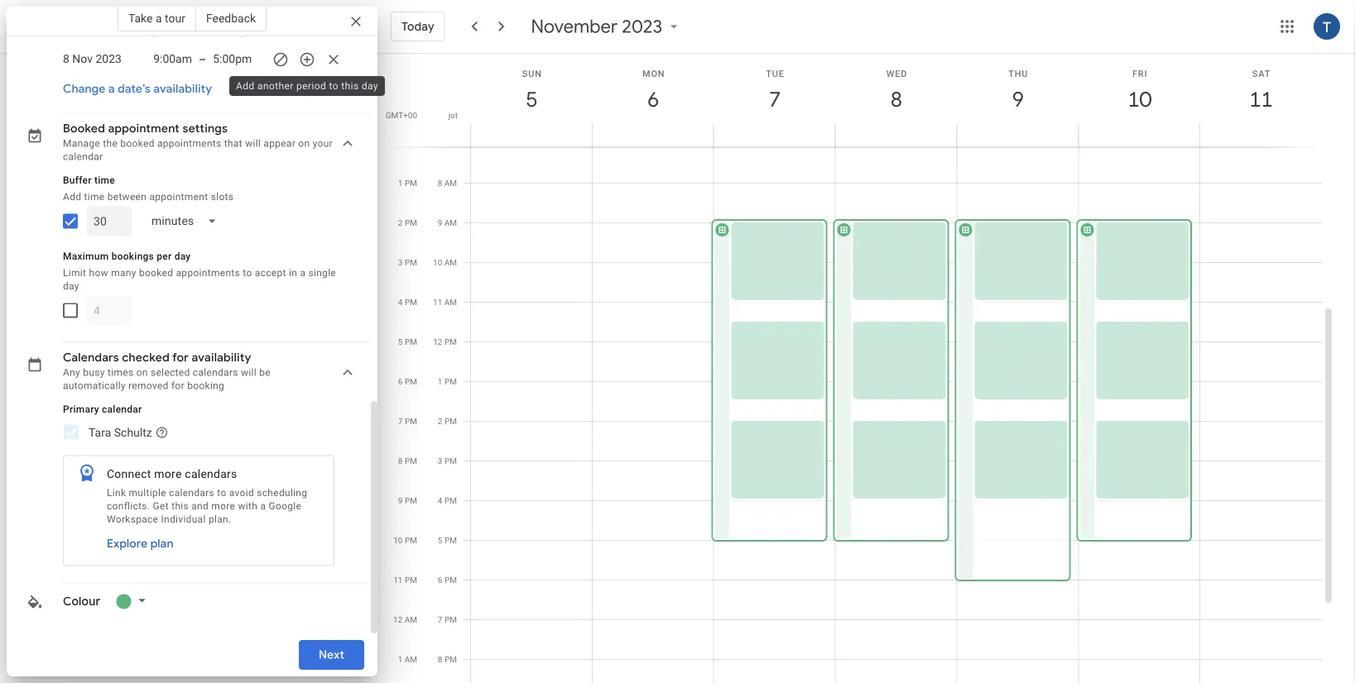 Task type: describe. For each thing, give the bounding box(es) containing it.
that
[[224, 138, 242, 150]]

1 vertical spatial 6 pm
[[438, 576, 457, 586]]

jot
[[448, 110, 458, 120]]

wed
[[886, 68, 907, 79]]

8 right 1 am
[[438, 655, 442, 665]]

feedback
[[206, 11, 256, 25]]

am for 8 am
[[444, 178, 457, 188]]

on inside calendars checked for availability any busy times on selected calendars will be automatically removed for booking
[[136, 368, 148, 379]]

0 horizontal spatial 8 pm
[[398, 457, 417, 466]]

1 horizontal spatial add
[[236, 80, 255, 92]]

Buffer time number field
[[94, 207, 125, 237]]

6 inside the mon 6
[[646, 86, 658, 113]]

appointments inside 'booked appointment settings manage the booked appointments that will appear on your calendar'
[[157, 138, 221, 150]]

calendars
[[63, 351, 119, 366]]

period
[[296, 80, 326, 92]]

your
[[313, 138, 333, 150]]

2 vertical spatial day
[[63, 281, 79, 292]]

thu
[[1008, 68, 1028, 79]]

slots
[[211, 191, 234, 203]]

9 column header
[[956, 54, 1079, 147]]

9 for pm
[[398, 496, 403, 506]]

10 inside column header
[[1127, 86, 1150, 113]]

fri
[[1132, 68, 1148, 79]]

availability for date's
[[153, 82, 212, 97]]

tara
[[89, 426, 111, 440]]

settings
[[183, 122, 228, 137]]

11 for am
[[433, 298, 442, 308]]

am for 7 am
[[444, 139, 457, 149]]

primary calendar
[[63, 404, 142, 416]]

conflicts.
[[107, 501, 150, 513]]

dates
[[185, 26, 211, 37]]

indicate times on specific dates when you're available
[[63, 26, 313, 37]]

6 column header
[[592, 54, 714, 147]]

checked
[[122, 351, 170, 366]]

tara schultz
[[89, 426, 152, 440]]

0 vertical spatial for
[[172, 351, 189, 366]]

limit
[[63, 267, 86, 279]]

7 right 12 am
[[438, 615, 442, 625]]

gmt+00
[[386, 110, 417, 120]]

End time text field
[[213, 50, 259, 70]]

this inside connect more calendars link multiple calendars to avoid scheduling conflicts. get this and more with a google workspace individual plan.
[[171, 501, 189, 513]]

sun
[[522, 68, 542, 79]]

colour
[[63, 595, 100, 610]]

plan.
[[209, 514, 231, 526]]

11 for pm
[[393, 576, 403, 586]]

take
[[128, 11, 153, 25]]

5 inside "sun 5"
[[525, 86, 537, 113]]

explore plan
[[107, 537, 174, 552]]

appointment inside buffer time add time between appointment slots
[[149, 191, 208, 203]]

1 vertical spatial 4 pm
[[438, 496, 457, 506]]

8 up "9 pm"
[[398, 457, 403, 466]]

add another period to this day
[[236, 80, 378, 92]]

1 horizontal spatial 3 pm
[[438, 457, 457, 466]]

1 vertical spatial 6
[[398, 377, 403, 387]]

november 2023 button
[[525, 15, 689, 38]]

monday, 6 november element
[[634, 80, 672, 118]]

0 vertical spatial day
[[362, 80, 378, 92]]

sat 11
[[1248, 68, 1272, 113]]

0 horizontal spatial 5
[[398, 337, 403, 347]]

the
[[103, 138, 118, 150]]

0 vertical spatial 6 pm
[[398, 377, 417, 387]]

2 vertical spatial calendars
[[169, 488, 214, 499]]

1 vertical spatial 12 pm
[[433, 337, 457, 347]]

feedback button
[[196, 5, 267, 31]]

buffer
[[63, 175, 92, 186]]

1 horizontal spatial day
[[174, 251, 191, 263]]

explore
[[107, 537, 148, 552]]

tour
[[165, 11, 185, 25]]

2 vertical spatial 5
[[438, 536, 442, 546]]

many
[[111, 267, 136, 279]]

am for 11 am
[[444, 298, 457, 308]]

thu 9
[[1008, 68, 1028, 113]]

to inside maximum bookings per day limit how many booked appointments to accept in a single day
[[243, 267, 252, 279]]

0 horizontal spatial 4
[[398, 298, 403, 308]]

to inside connect more calendars link multiple calendars to avoid scheduling conflicts. get this and more with a google workspace individual plan.
[[217, 488, 226, 499]]

2 horizontal spatial to
[[329, 80, 339, 92]]

booked inside maximum bookings per day limit how many booked appointments to accept in a single day
[[139, 267, 173, 279]]

2 vertical spatial 12
[[393, 615, 403, 625]]

wed 8
[[886, 68, 907, 113]]

10 pm
[[393, 536, 417, 546]]

calendars checked for availability any busy times on selected calendars will be automatically removed for booking
[[63, 351, 271, 392]]

a inside button
[[108, 82, 115, 97]]

calendar inside 'booked appointment settings manage the booked appointments that will appear on your calendar'
[[63, 152, 103, 163]]

0 vertical spatial times
[[103, 26, 129, 37]]

change a date's availability button
[[56, 75, 219, 104]]

0 horizontal spatial 12 pm
[[393, 139, 417, 149]]

1 vertical spatial 12
[[433, 337, 442, 347]]

appear
[[264, 138, 296, 150]]

9 for am
[[438, 218, 442, 228]]

5 column header
[[470, 54, 593, 147]]

get
[[153, 501, 169, 513]]

appointment inside 'booked appointment settings manage the booked appointments that will appear on your calendar'
[[108, 122, 180, 137]]

link
[[107, 488, 126, 499]]

am for 9 am
[[444, 218, 457, 228]]

1 vertical spatial calendar
[[102, 404, 142, 416]]

am for 1 am
[[405, 655, 417, 665]]

take a tour
[[128, 11, 185, 25]]

any
[[63, 368, 80, 379]]

and
[[191, 501, 209, 513]]

you're
[[241, 26, 269, 37]]

sun 5
[[522, 68, 542, 113]]

next
[[319, 648, 344, 663]]

take a tour button
[[117, 5, 196, 31]]

1 horizontal spatial 5 pm
[[438, 536, 457, 546]]

1 vertical spatial 7 pm
[[438, 615, 457, 625]]

plan
[[150, 537, 174, 552]]

1 horizontal spatial 4
[[438, 496, 442, 506]]

in
[[289, 267, 297, 279]]

mon
[[642, 68, 665, 79]]

booked
[[63, 122, 105, 137]]

saturday, 11 november element
[[1242, 80, 1280, 118]]

indicate
[[63, 26, 100, 37]]

0 horizontal spatial 1 pm
[[398, 178, 417, 188]]

today button
[[391, 7, 445, 46]]

1 vertical spatial 8 pm
[[438, 655, 457, 665]]

0 vertical spatial 2 pm
[[398, 218, 417, 228]]

connect more calendars link multiple calendars to avoid scheduling conflicts. get this and more with a google workspace individual plan.
[[107, 468, 307, 526]]

schultz
[[114, 426, 152, 440]]

1 vertical spatial 1 pm
[[438, 377, 457, 387]]

be
[[259, 368, 271, 379]]

0 vertical spatial 5 pm
[[398, 337, 417, 347]]

0 vertical spatial 1
[[398, 178, 403, 188]]

1 vertical spatial time
[[84, 191, 105, 203]]

9 am
[[438, 218, 457, 228]]

per
[[157, 251, 172, 263]]

selected
[[151, 368, 190, 379]]

calendars inside calendars checked for availability any busy times on selected calendars will be automatically removed for booking
[[193, 368, 238, 379]]

Maximum bookings per day number field
[[94, 296, 125, 326]]

0 vertical spatial time
[[94, 175, 115, 186]]

another
[[257, 80, 294, 92]]

7 am
[[438, 139, 457, 149]]

busy
[[83, 368, 105, 379]]

change a date's availability
[[63, 82, 212, 97]]



Task type: vqa. For each thing, say whether or not it's contained in the screenshot.
Calendar settings
no



Task type: locate. For each thing, give the bounding box(es) containing it.
0 horizontal spatial 6
[[398, 377, 403, 387]]

2 vertical spatial 6
[[438, 576, 442, 586]]

Date text field
[[63, 50, 122, 70]]

11 down sat
[[1248, 86, 1272, 113]]

on left your
[[298, 138, 310, 150]]

0 vertical spatial 12 pm
[[393, 139, 417, 149]]

maximum
[[63, 251, 109, 263]]

availability down start time text box
[[153, 82, 212, 97]]

will inside calendars checked for availability any busy times on selected calendars will be automatically removed for booking
[[241, 368, 257, 379]]

0 vertical spatial 6
[[646, 86, 658, 113]]

0 vertical spatial 5
[[525, 86, 537, 113]]

4
[[398, 298, 403, 308], [438, 496, 442, 506]]

2 vertical spatial on
[[136, 368, 148, 379]]

2 horizontal spatial 11
[[1248, 86, 1272, 113]]

0 vertical spatial booked
[[120, 138, 155, 150]]

2 vertical spatial 9
[[398, 496, 403, 506]]

am down 10 am
[[444, 298, 457, 308]]

next button
[[299, 636, 364, 675]]

0 horizontal spatial day
[[63, 281, 79, 292]]

7 up "9 pm"
[[398, 417, 403, 427]]

tue 7
[[766, 68, 785, 113]]

this right period
[[341, 80, 359, 92]]

add inside buffer time add time between appointment slots
[[63, 191, 81, 203]]

1 vertical spatial add
[[63, 191, 81, 203]]

0 vertical spatial this
[[341, 80, 359, 92]]

0 horizontal spatial 2 pm
[[398, 218, 417, 228]]

buffer time add time between appointment slots
[[63, 175, 234, 203]]

4 right "9 pm"
[[438, 496, 442, 506]]

7 up 8 am
[[438, 139, 442, 149]]

booked
[[120, 138, 155, 150], [139, 267, 173, 279]]

1 vertical spatial 3 pm
[[438, 457, 457, 466]]

am down jot
[[444, 139, 457, 149]]

0 horizontal spatial add
[[63, 191, 81, 203]]

specific
[[146, 26, 183, 37]]

accept
[[255, 267, 286, 279]]

appointments down settings
[[157, 138, 221, 150]]

1 horizontal spatial 2
[[438, 417, 442, 427]]

8 pm up "9 pm"
[[398, 457, 417, 466]]

a left date's
[[108, 82, 115, 97]]

automatically
[[63, 381, 126, 392]]

0 vertical spatial calendar
[[63, 152, 103, 163]]

10 am
[[433, 258, 457, 268]]

am
[[444, 139, 457, 149], [444, 178, 457, 188], [444, 218, 457, 228], [444, 258, 457, 268], [444, 298, 457, 308], [405, 615, 417, 625], [405, 655, 417, 665]]

sat
[[1252, 68, 1271, 79]]

day right per
[[174, 251, 191, 263]]

grid
[[384, 54, 1335, 684]]

11 pm
[[393, 576, 417, 586]]

1 vertical spatial more
[[211, 501, 235, 513]]

november
[[531, 15, 618, 38]]

multiple
[[129, 488, 166, 499]]

9 up 10 pm
[[398, 496, 403, 506]]

2
[[398, 218, 403, 228], [438, 417, 442, 427]]

1 vertical spatial to
[[243, 267, 252, 279]]

0 vertical spatial appointment
[[108, 122, 180, 137]]

for up selected
[[172, 351, 189, 366]]

4 pm right "9 pm"
[[438, 496, 457, 506]]

available
[[272, 26, 313, 37]]

0 vertical spatial 3 pm
[[398, 258, 417, 268]]

connect
[[107, 468, 151, 482]]

will
[[245, 138, 261, 150], [241, 368, 257, 379]]

1 horizontal spatial 2 pm
[[438, 417, 457, 427]]

0 horizontal spatial this
[[171, 501, 189, 513]]

a inside button
[[156, 11, 162, 25]]

2 horizontal spatial day
[[362, 80, 378, 92]]

with
[[238, 501, 258, 513]]

booked down per
[[139, 267, 173, 279]]

9 pm
[[398, 496, 417, 506]]

10 up 11 am
[[433, 258, 442, 268]]

availability inside calendars checked for availability any busy times on selected calendars will be automatically removed for booking
[[192, 351, 251, 366]]

2 horizontal spatial 9
[[1011, 86, 1023, 113]]

9
[[1011, 86, 1023, 113], [438, 218, 442, 228], [398, 496, 403, 506]]

0 vertical spatial add
[[236, 80, 255, 92]]

2 horizontal spatial 10
[[1127, 86, 1150, 113]]

12 down 11 pm
[[393, 615, 403, 625]]

to left accept on the left of page
[[243, 267, 252, 279]]

1 vertical spatial 2
[[438, 417, 442, 427]]

12 down 11 am
[[433, 337, 442, 347]]

a inside connect more calendars link multiple calendars to avoid scheduling conflicts. get this and more with a google workspace individual plan.
[[260, 501, 266, 513]]

10 up 11 pm
[[393, 536, 403, 546]]

6
[[646, 86, 658, 113], [398, 377, 403, 387], [438, 576, 442, 586]]

10 down fri
[[1127, 86, 1150, 113]]

3 pm
[[398, 258, 417, 268], [438, 457, 457, 466]]

1 vertical spatial appointments
[[176, 267, 240, 279]]

7 pm right 12 am
[[438, 615, 457, 625]]

0 vertical spatial availability
[[153, 82, 212, 97]]

for down selected
[[171, 381, 185, 392]]

day right period
[[362, 80, 378, 92]]

None field
[[138, 207, 230, 237]]

2 vertical spatial 11
[[393, 576, 403, 586]]

on down take
[[132, 26, 143, 37]]

11 column header
[[1200, 54, 1322, 147]]

individual
[[161, 514, 206, 526]]

primary
[[63, 404, 99, 416]]

sunday, 5 november element
[[513, 80, 551, 118]]

time
[[94, 175, 115, 186], [84, 191, 105, 203]]

3
[[398, 258, 403, 268], [438, 457, 442, 466]]

12 pm
[[393, 139, 417, 149], [433, 337, 457, 347]]

to left the avoid
[[217, 488, 226, 499]]

calendar up the tara schultz
[[102, 404, 142, 416]]

7 column header
[[713, 54, 836, 147]]

0 horizontal spatial to
[[217, 488, 226, 499]]

day down limit
[[63, 281, 79, 292]]

tue
[[766, 68, 785, 79]]

more
[[154, 468, 182, 482], [211, 501, 235, 513]]

single
[[308, 267, 336, 279]]

1 down 12 am
[[398, 655, 403, 665]]

0 vertical spatial on
[[132, 26, 143, 37]]

this
[[341, 80, 359, 92], [171, 501, 189, 513]]

am down 12 am
[[405, 655, 417, 665]]

availability
[[153, 82, 212, 97], [192, 351, 251, 366]]

grid containing 5
[[384, 54, 1335, 684]]

11 am
[[433, 298, 457, 308]]

wednesday, 8 november element
[[877, 80, 916, 118]]

12 am
[[393, 615, 417, 625]]

8 column header
[[835, 54, 957, 147]]

when
[[214, 26, 239, 37]]

appointments inside maximum bookings per day limit how many booked appointments to accept in a single day
[[176, 267, 240, 279]]

a right in
[[300, 267, 306, 279]]

8 down wed
[[889, 86, 901, 113]]

november 2023
[[531, 15, 663, 38]]

10 for pm
[[393, 536, 403, 546]]

1 vertical spatial availability
[[192, 351, 251, 366]]

0 vertical spatial 4 pm
[[398, 298, 417, 308]]

time down buffer at the top
[[84, 191, 105, 203]]

2 vertical spatial 10
[[393, 536, 403, 546]]

1 vertical spatial appointment
[[149, 191, 208, 203]]

4 pm
[[398, 298, 417, 308], [438, 496, 457, 506]]

1 pm down 11 am
[[438, 377, 457, 387]]

calendar
[[63, 152, 103, 163], [102, 404, 142, 416]]

thursday, 9 november element
[[999, 80, 1037, 118]]

0 horizontal spatial 3
[[398, 258, 403, 268]]

am for 10 am
[[444, 258, 457, 268]]

10 for am
[[433, 258, 442, 268]]

0 horizontal spatial 9
[[398, 496, 403, 506]]

availability for for
[[192, 351, 251, 366]]

booking
[[187, 381, 224, 392]]

availability inside button
[[153, 82, 212, 97]]

will left be
[[241, 368, 257, 379]]

7 inside tue 7
[[768, 86, 780, 113]]

more up multiple
[[154, 468, 182, 482]]

this up individual
[[171, 501, 189, 513]]

appointments left accept on the left of page
[[176, 267, 240, 279]]

1 vertical spatial 1
[[438, 377, 442, 387]]

0 horizontal spatial 4 pm
[[398, 298, 417, 308]]

1 pm left 8 am
[[398, 178, 417, 188]]

booked inside 'booked appointment settings manage the booked appointments that will appear on your calendar'
[[120, 138, 155, 150]]

1 vertical spatial will
[[241, 368, 257, 379]]

1 horizontal spatial to
[[243, 267, 252, 279]]

appointments
[[157, 138, 221, 150], [176, 267, 240, 279]]

10 column header
[[1078, 54, 1200, 147]]

appointment left slots
[[149, 191, 208, 203]]

am down 9 am
[[444, 258, 457, 268]]

12 down "gmt+00"
[[393, 139, 403, 149]]

calendar down manage
[[63, 152, 103, 163]]

1 vertical spatial 2 pm
[[438, 417, 457, 427]]

for
[[172, 351, 189, 366], [171, 381, 185, 392]]

0 vertical spatial 11
[[1248, 86, 1272, 113]]

1 horizontal spatial 7 pm
[[438, 615, 457, 625]]

how
[[89, 267, 108, 279]]

a up the specific
[[156, 11, 162, 25]]

am down 8 am
[[444, 218, 457, 228]]

0 horizontal spatial 7 pm
[[398, 417, 417, 427]]

removed
[[128, 381, 169, 392]]

am for 12 am
[[405, 615, 417, 625]]

0 vertical spatial 12
[[393, 139, 403, 149]]

2 vertical spatial to
[[217, 488, 226, 499]]

more up plan.
[[211, 501, 235, 513]]

today
[[401, 19, 434, 34]]

1 horizontal spatial more
[[211, 501, 235, 513]]

1 vertical spatial this
[[171, 501, 189, 513]]

1 vertical spatial calendars
[[185, 468, 237, 482]]

between
[[107, 191, 147, 203]]

2023
[[622, 15, 663, 38]]

1 vertical spatial 4
[[438, 496, 442, 506]]

times inside calendars checked for availability any busy times on selected calendars will be automatically removed for booking
[[108, 368, 134, 379]]

1 horizontal spatial 3
[[438, 457, 442, 466]]

1 vertical spatial 3
[[438, 457, 442, 466]]

1 down 11 am
[[438, 377, 442, 387]]

1
[[398, 178, 403, 188], [438, 377, 442, 387], [398, 655, 403, 665]]

change
[[63, 82, 106, 97]]

will inside 'booked appointment settings manage the booked appointments that will appear on your calendar'
[[245, 138, 261, 150]]

0 horizontal spatial 2
[[398, 218, 403, 228]]

Start time text field
[[146, 50, 192, 70]]

1 horizontal spatial this
[[341, 80, 359, 92]]

avoid
[[229, 488, 254, 499]]

8 up 9 am
[[438, 178, 442, 188]]

0 horizontal spatial 10
[[393, 536, 403, 546]]

11 down 10 am
[[433, 298, 442, 308]]

on up removed
[[136, 368, 148, 379]]

bookings
[[111, 251, 154, 263]]

time right buffer at the top
[[94, 175, 115, 186]]

7 pm up "9 pm"
[[398, 417, 417, 427]]

1 horizontal spatial 4 pm
[[438, 496, 457, 506]]

mon 6
[[642, 68, 665, 113]]

add down end time text field on the left of the page
[[236, 80, 255, 92]]

will right that
[[245, 138, 261, 150]]

a inside maximum bookings per day limit how many booked appointments to accept in a single day
[[300, 267, 306, 279]]

0 vertical spatial to
[[329, 80, 339, 92]]

1 vertical spatial booked
[[139, 267, 173, 279]]

2 vertical spatial 1
[[398, 655, 403, 665]]

0 vertical spatial 1 pm
[[398, 178, 417, 188]]

1 vertical spatial 10
[[433, 258, 442, 268]]

12 pm down 11 am
[[433, 337, 457, 347]]

8 inside "wed 8"
[[889, 86, 901, 113]]

availability up booking
[[192, 351, 251, 366]]

0 vertical spatial appointments
[[157, 138, 221, 150]]

5
[[525, 86, 537, 113], [398, 337, 403, 347], [438, 536, 442, 546]]

1 vertical spatial 5
[[398, 337, 403, 347]]

appointment up the
[[108, 122, 180, 137]]

11 up 12 am
[[393, 576, 403, 586]]

1 am
[[398, 655, 417, 665]]

maximum bookings per day limit how many booked appointments to accept in a single day
[[63, 251, 336, 292]]

0 vertical spatial more
[[154, 468, 182, 482]]

to right period
[[329, 80, 339, 92]]

booked right the
[[120, 138, 155, 150]]

–
[[199, 53, 206, 67]]

0 horizontal spatial 3 pm
[[398, 258, 417, 268]]

1 vertical spatial 9
[[438, 218, 442, 228]]

0 vertical spatial 3
[[398, 258, 403, 268]]

tuesday, 7 november element
[[756, 80, 794, 118]]

9 down thu on the top right of page
[[1011, 86, 1023, 113]]

12
[[393, 139, 403, 149], [433, 337, 442, 347], [393, 615, 403, 625]]

2 horizontal spatial 6
[[646, 86, 658, 113]]

workspace
[[107, 514, 158, 526]]

times right busy
[[108, 368, 134, 379]]

9 up 10 am
[[438, 218, 442, 228]]

explore plan button
[[100, 530, 180, 560]]

1 vertical spatial 5 pm
[[438, 536, 457, 546]]

a
[[156, 11, 162, 25], [108, 82, 115, 97], [300, 267, 306, 279], [260, 501, 266, 513]]

7 down 'tue'
[[768, 86, 780, 113]]

date's
[[118, 82, 151, 97]]

8 pm right 1 am
[[438, 655, 457, 665]]

am up 1 am
[[405, 615, 417, 625]]

on inside 'booked appointment settings manage the booked appointments that will appear on your calendar'
[[298, 138, 310, 150]]

0 horizontal spatial 5 pm
[[398, 337, 417, 347]]

1 horizontal spatial 10
[[433, 258, 442, 268]]

12 pm down "gmt+00"
[[393, 139, 417, 149]]

manage
[[63, 138, 100, 150]]

1 vertical spatial day
[[174, 251, 191, 263]]

8
[[889, 86, 901, 113], [438, 178, 442, 188], [398, 457, 403, 466], [438, 655, 442, 665]]

4 left 11 am
[[398, 298, 403, 308]]

booked appointment settings manage the booked appointments that will appear on your calendar
[[63, 122, 333, 163]]

add down buffer at the top
[[63, 191, 81, 203]]

times down take
[[103, 26, 129, 37]]

2 pm
[[398, 218, 417, 228], [438, 417, 457, 427]]

am up 9 am
[[444, 178, 457, 188]]

0 vertical spatial 2
[[398, 218, 403, 228]]

google
[[269, 501, 301, 513]]

friday, 10 november element
[[1121, 80, 1159, 118]]

fri 10
[[1127, 68, 1150, 113]]

0 vertical spatial will
[[245, 138, 261, 150]]

1 horizontal spatial 8 pm
[[438, 655, 457, 665]]

4 pm left 11 am
[[398, 298, 417, 308]]

a right with
[[260, 501, 266, 513]]

1 vertical spatial for
[[171, 381, 185, 392]]

1 left 8 am
[[398, 178, 403, 188]]

1 horizontal spatial 1 pm
[[438, 377, 457, 387]]

9 inside thu 9
[[1011, 86, 1023, 113]]

11 inside "column header"
[[1248, 86, 1272, 113]]

10
[[1127, 86, 1150, 113], [433, 258, 442, 268], [393, 536, 403, 546]]



